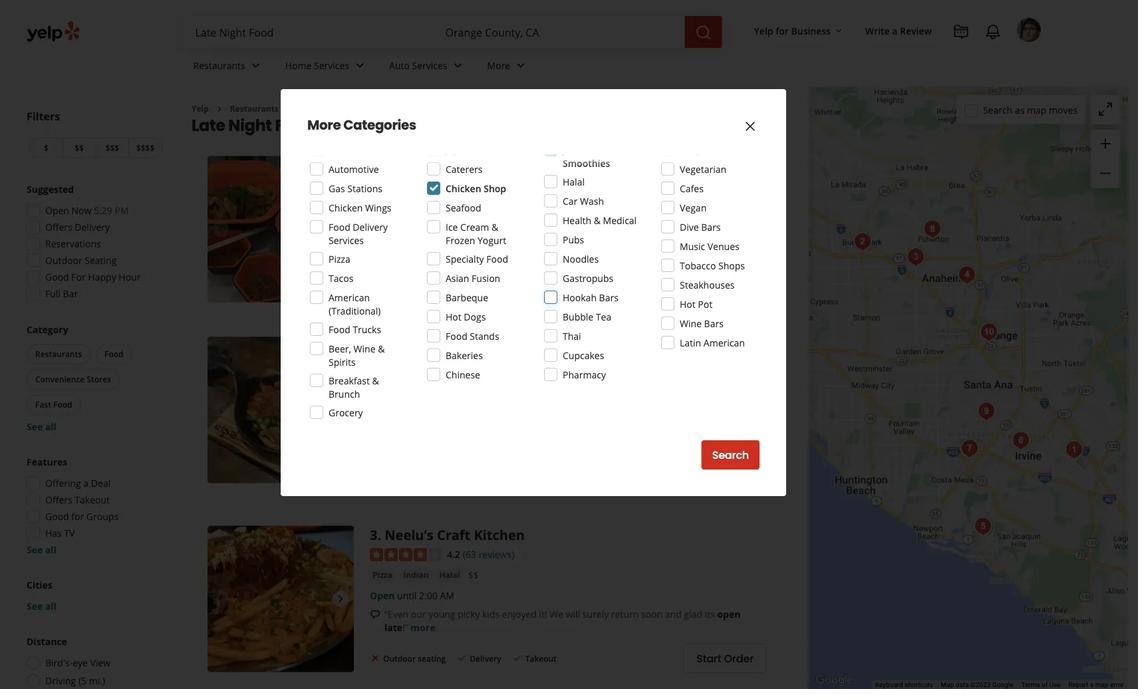 Task type: locate. For each thing, give the bounding box(es) containing it.
(5
[[78, 675, 87, 687]]

night left if
[[544, 238, 567, 251]]

0 vertical spatial until
[[397, 219, 417, 232]]

services right auto
[[412, 59, 447, 72]]

offers for offers takeout
[[45, 494, 72, 506]]

!" more
[[403, 621, 435, 634]]

0 horizontal spatial zhangliang malatang - irvine image
[[208, 156, 354, 302]]

24 chevron down v2 image for restaurants
[[248, 57, 264, 73]]

1 previous image from the top
[[213, 221, 229, 237]]

2 see from the top
[[27, 544, 43, 556]]

1 am from the top
[[440, 219, 454, 232]]

restaurants link
[[183, 48, 275, 86], [230, 103, 279, 114]]

search inside button
[[712, 448, 749, 463]]

search right plus at right bottom
[[712, 448, 749, 463]]

0 horizontal spatial $$
[[75, 142, 84, 153]]

chinese
[[373, 199, 404, 210], [446, 368, 480, 381]]

breakfast & brunch
[[329, 374, 379, 400]]

group
[[1091, 130, 1120, 188], [23, 183, 165, 304], [24, 323, 165, 433], [23, 455, 165, 557], [27, 579, 165, 613]]

it!
[[539, 608, 547, 621]]

outdoor seating
[[383, 277, 446, 288], [383, 653, 446, 664]]

business categories element
[[183, 48, 1041, 86]]

hot
[[415, 199, 429, 210], [680, 298, 696, 310], [446, 310, 462, 323]]

halal inside button
[[439, 569, 460, 580]]

1 vertical spatial search
[[712, 448, 749, 463]]

offers down offering at the bottom left of page
[[45, 494, 72, 506]]

2 vertical spatial restaurants
[[35, 349, 82, 360]]

see for features
[[27, 544, 43, 556]]

hot pot link
[[412, 198, 447, 212]]

food up stores
[[104, 349, 123, 360]]

hot up "wine bars"
[[680, 298, 696, 310]]

chinese down bakeries
[[446, 368, 480, 381]]

noodles
[[455, 199, 488, 210], [563, 253, 599, 265]]

zhangliang malatang - irvine image
[[208, 156, 354, 302], [1061, 437, 1088, 463]]

1 slideshow element from the top
[[208, 156, 354, 302]]

0 horizontal spatial hot
[[415, 199, 429, 210]]

2 am from the top
[[440, 589, 454, 602]]

1 vertical spatial reviews)
[[484, 359, 520, 372]]

1 vertical spatial offers
[[45, 494, 72, 506]]

all down fast food button
[[45, 421, 56, 433]]

see all button for category
[[27, 421, 56, 433]]

services down chicken wings
[[329, 234, 364, 247]]

"even our young picky kids enjoyed it! we will surely return soon and glad its
[[385, 608, 718, 621]]

until up the "even
[[397, 589, 417, 602]]

good right 'craving'
[[640, 238, 662, 251]]

halal down 4.2
[[439, 569, 460, 580]]

am
[[440, 219, 454, 232], [440, 589, 454, 602]]

beer, wine & spirits
[[329, 342, 385, 368]]

0 vertical spatial $$
[[75, 142, 84, 153]]

hot left dogs
[[446, 310, 462, 323]]

pizza up the tacos
[[329, 253, 351, 265]]

1 night from the left
[[544, 238, 567, 251]]

0 vertical spatial see all
[[27, 421, 56, 433]]

services right "home"
[[314, 59, 349, 72]]

nguyen's kitchen image
[[976, 319, 1003, 346]]

outdoor down 'reservations'
[[45, 254, 82, 267]]

map region
[[739, 69, 1138, 689]]

good up specialty food
[[480, 238, 502, 251]]

1 vertical spatial outdoor seating
[[383, 653, 446, 664]]

good up full
[[45, 271, 69, 283]]

more down frozen
[[440, 251, 465, 264]]

0 horizontal spatial of
[[504, 440, 513, 453]]

halal up 'car' at top
[[563, 175, 585, 188]]

24 chevron down v2 image inside home services link
[[352, 57, 368, 73]]

home services link
[[275, 48, 379, 86]]

more link down frozen
[[440, 251, 465, 264]]

1 horizontal spatial yelp
[[754, 24, 774, 37]]

a
[[892, 24, 898, 37], [83, 477, 89, 490], [1090, 681, 1094, 689]]

fusion
[[472, 272, 500, 284]]

next image
[[333, 221, 349, 237], [333, 402, 349, 418]]

cafes
[[680, 182, 704, 195]]

wings
[[365, 201, 392, 214]]

1 vertical spatial american
[[704, 336, 745, 349]]

food down yogurt
[[487, 253, 508, 265]]

halal link
[[437, 568, 463, 582]]

previous image for 1
[[213, 221, 229, 237]]

1 horizontal spatial pubs
[[563, 233, 584, 246]]

1 24 chevron down v2 image from the left
[[248, 57, 264, 73]]

spot
[[504, 238, 524, 251]]

juice bars & smoothies
[[563, 143, 616, 169]]

asian
[[446, 272, 469, 284]]

1 horizontal spatial for
[[776, 24, 789, 37]]

gastropubs
[[563, 272, 614, 284]]

2 24 chevron down v2 image from the left
[[513, 57, 529, 73]]

see all button down 'has' at the bottom of page
[[27, 544, 56, 556]]

option group
[[23, 635, 165, 689]]

3 previous image from the top
[[213, 591, 229, 607]]

0 horizontal spatial hot pot
[[415, 199, 445, 210]]

craving
[[607, 238, 638, 251]]

24 chevron down v2 image inside auto services link
[[450, 57, 466, 73]]

next image down chicken wings
[[333, 221, 349, 237]]

chicken down gas
[[329, 201, 363, 214]]

open down wings
[[370, 219, 395, 232]]

3 . from the top
[[378, 526, 381, 544]]

chicken for chicken shop
[[446, 182, 481, 195]]

zhangliang malatang - irvine link
[[385, 156, 574, 174]]

restaurants inside restaurants 'link'
[[193, 59, 245, 72]]

see down cities
[[27, 600, 43, 613]]

option group containing distance
[[23, 635, 165, 689]]

16 checkmark v2 image up barbeque
[[457, 277, 467, 287]]

1 24 chevron down v2 image from the left
[[352, 57, 368, 73]]

0 vertical spatial see all button
[[27, 421, 56, 433]]

previous image
[[213, 221, 229, 237], [213, 402, 229, 418], [213, 591, 229, 607]]

16 checkmark v2 image for delivery
[[457, 653, 467, 664]]

2 previous image from the top
[[213, 402, 229, 418]]

slideshow element
[[208, 156, 354, 302], [208, 337, 354, 483], [208, 526, 354, 672]]

offers up 'reservations'
[[45, 221, 72, 234]]

yelp left business
[[754, 24, 774, 37]]

& right 2
[[378, 342, 385, 355]]

2 vertical spatial reviews)
[[479, 548, 515, 561]]

16 checkmark v2 image down picky
[[457, 653, 467, 664]]

food right "fast"
[[53, 399, 72, 410]]

0 vertical spatial offers
[[45, 221, 72, 234]]

1 vertical spatial yelp
[[192, 103, 209, 114]]

1 vertical spatial 2:00
[[419, 589, 438, 602]]

1 good from the top
[[45, 271, 69, 283]]

more down our
[[411, 621, 435, 634]]

more link for more
[[411, 621, 435, 634]]

2 see all button from the top
[[27, 544, 56, 556]]

1 16 checkmark v2 image from the top
[[457, 277, 467, 287]]

we
[[550, 608, 564, 621]]

2 16 checkmark v2 image from the top
[[457, 653, 467, 664]]

(63
[[463, 548, 476, 561]]

$$ down (63
[[468, 569, 479, 582]]

yelp inside button
[[754, 24, 774, 37]]

search left as
[[983, 104, 1013, 116]]

(929 reviews)
[[463, 359, 520, 372]]

1 horizontal spatial pizza
[[373, 569, 393, 580]]

breakfast
[[329, 374, 370, 387]]

bars for juice
[[587, 143, 607, 156]]

1 vertical spatial good
[[45, 510, 69, 523]]

2 vertical spatial a
[[1090, 681, 1094, 689]]

1 vertical spatial more link
[[411, 621, 435, 634]]

good for good for happy hour
[[45, 271, 69, 283]]

1 horizontal spatial 24 chevron down v2 image
[[513, 57, 529, 73]]

1 vertical spatial slideshow element
[[208, 337, 354, 483]]

reviews) down kitchen
[[479, 548, 515, 561]]

(65
[[463, 178, 476, 191]]

map right as
[[1027, 104, 1047, 116]]

$ button
[[29, 138, 62, 158]]

for left business
[[776, 24, 789, 37]]

0 vertical spatial open until 2:00 am
[[370, 219, 454, 232]]

bars inside juice bars & smoothies
[[587, 143, 607, 156]]

restaurants inside the "restaurants" button
[[35, 349, 82, 360]]

$$ left $$$ button at the left top of the page
[[75, 142, 84, 153]]

delivery down open now 5:29 pm
[[75, 221, 110, 234]]

caterers
[[446, 163, 483, 175]]

bars up music venues
[[701, 221, 721, 233]]

outdoor seating down good..."
[[383, 277, 446, 288]]

takeout up barbeque
[[470, 277, 501, 288]]

0 vertical spatial search
[[983, 104, 1013, 116]]

seating down good..."
[[418, 277, 446, 288]]

0 horizontal spatial pot
[[431, 199, 445, 210]]

hookah bars
[[563, 291, 619, 304]]

night
[[544, 238, 567, 251], [685, 238, 710, 251]]

& up smoothies
[[609, 143, 616, 156]]

kitchen
[[474, 526, 525, 544]]

bcd tofu house image
[[1008, 427, 1035, 454]]

see all down "fast"
[[27, 421, 56, 433]]

noodles down chicken shop
[[455, 199, 488, 210]]

yelp for business
[[754, 24, 831, 37]]

full bar
[[45, 287, 78, 300]]

grocery
[[329, 406, 363, 419]]

16 checkmark v2 image
[[512, 653, 523, 664]]

a for report
[[1090, 681, 1094, 689]]

1 2:00 from the top
[[419, 219, 438, 232]]

16 checkmark v2 image
[[457, 277, 467, 287], [457, 653, 467, 664]]

reviews) for oc
[[484, 359, 520, 372]]

more categories dialog
[[0, 0, 1138, 689]]

0 vertical spatial takeout
[[470, 277, 501, 288]]

previous image for 3
[[213, 591, 229, 607]]

expand map image
[[1098, 101, 1114, 117]]

more
[[440, 251, 465, 264], [411, 621, 435, 634]]

search button
[[702, 440, 760, 470]]

0 horizontal spatial for
[[71, 510, 84, 523]]

1 horizontal spatial chicken
[[446, 182, 481, 195]]

2 see all from the top
[[27, 544, 56, 556]]

open until 2:00 am up our
[[370, 589, 454, 602]]

2:00 for zhangliang
[[419, 219, 438, 232]]

1 vertical spatial am
[[440, 589, 454, 602]]

1 open until 2:00 am from the top
[[370, 219, 454, 232]]

1 vertical spatial seating
[[418, 653, 446, 664]]

chicken up noodles "button"
[[446, 182, 481, 195]]

reviews)
[[479, 178, 515, 191], [484, 359, 520, 372], [479, 548, 515, 561]]

& down wash
[[594, 214, 601, 227]]

more for more
[[487, 59, 510, 72]]

1 see from the top
[[27, 421, 43, 433]]

more
[[487, 59, 510, 72], [307, 116, 341, 134]]

.
[[378, 156, 381, 174], [378, 337, 381, 355], [378, 526, 381, 544]]

the right on
[[642, 440, 656, 453]]

1 horizontal spatial hot
[[446, 310, 462, 323]]

more inside business categories element
[[487, 59, 510, 72]]

search for search
[[712, 448, 749, 463]]

3 see all button from the top
[[27, 600, 56, 613]]

am for zhangliang
[[440, 219, 454, 232]]

1 vertical spatial open until 2:00 am
[[370, 589, 454, 602]]

ice
[[446, 221, 458, 233]]

neelu's craft kitchen image
[[903, 244, 929, 270], [208, 526, 354, 672]]

outdoor right 16 close v2 icon
[[383, 653, 416, 664]]

convenience stores button
[[27, 370, 120, 390]]

1 vertical spatial until
[[397, 589, 417, 602]]

music venues
[[680, 240, 740, 253]]

reviews) down malatang
[[479, 178, 515, 191]]

2 . from the top
[[378, 337, 381, 355]]

2 until from the top
[[397, 589, 417, 602]]

see
[[27, 421, 43, 433], [27, 544, 43, 556], [27, 600, 43, 613]]

very
[[735, 238, 754, 251]]

for for yelp
[[776, 24, 789, 37]]

hot for music venues
[[680, 298, 696, 310]]

2 2:00 from the top
[[419, 589, 438, 602]]

report a map error
[[1069, 681, 1124, 689]]

delivery down wings
[[353, 221, 388, 233]]

& right breakfast
[[372, 374, 379, 387]]

see all button down "fast"
[[27, 421, 56, 433]]

2 24 chevron down v2 image from the left
[[450, 57, 466, 73]]

1 vertical spatial of
[[1042, 681, 1048, 689]]

terms of use link
[[1022, 681, 1061, 689]]

korean button
[[370, 379, 404, 393]]

food up the beer,
[[329, 323, 350, 336]]

deal
[[91, 477, 111, 490]]

home services
[[285, 59, 349, 72]]

0 vertical spatial yelp
[[754, 24, 774, 37]]

use
[[1050, 681, 1061, 689]]

hot pot inside the more categories dialog
[[680, 298, 713, 310]]

takeout down deal
[[75, 494, 110, 506]]

restaurants right 16 chevron right v2 image
[[230, 103, 279, 114]]

1 horizontal spatial search
[[983, 104, 1013, 116]]

2 open until 2:00 am from the top
[[370, 589, 454, 602]]

0 horizontal spatial map
[[1027, 104, 1047, 116]]

& up yogurt
[[492, 221, 498, 233]]

for
[[776, 24, 789, 37], [71, 510, 84, 523]]

0 vertical spatial for
[[776, 24, 789, 37]]

open
[[718, 608, 741, 621]]

map for moves
[[1027, 104, 1047, 116]]

0 vertical spatial neelu's craft kitchen image
[[903, 244, 929, 270]]

group containing cities
[[27, 579, 165, 613]]

see all down cities
[[27, 600, 56, 613]]

0 vertical spatial chicken
[[446, 182, 481, 195]]

1 horizontal spatial hot pot
[[680, 298, 713, 310]]

2 vertical spatial previous image
[[213, 591, 229, 607]]

24 chevron down v2 image
[[248, 57, 264, 73], [513, 57, 529, 73]]

late down dive
[[665, 238, 683, 251]]

. for 3
[[378, 526, 381, 544]]

group containing suggested
[[23, 183, 165, 304]]

next image down brunch
[[333, 402, 349, 418]]

noodles down if
[[563, 253, 599, 265]]

& inside "beer, wine & spirits"
[[378, 342, 385, 355]]

0 horizontal spatial 24 chevron down v2 image
[[248, 57, 264, 73]]

0 horizontal spatial chinese
[[373, 199, 404, 210]]

map left error
[[1096, 681, 1109, 689]]

0 horizontal spatial halal
[[439, 569, 460, 580]]

american inside american (traditional)
[[329, 291, 370, 304]]

chicken for chicken wings
[[329, 201, 363, 214]]

oc
[[468, 337, 487, 355]]

all for see all button associated with features
[[45, 544, 56, 556]]

& inside ice cream & frozen yogurt
[[492, 221, 498, 233]]

the right the in
[[456, 440, 470, 453]]

until for zhangliang
[[397, 219, 417, 232]]

4.6 star rating image
[[370, 359, 442, 373]]

24 chevron down v2 image for auto services
[[450, 57, 466, 73]]

services for auto services
[[412, 59, 447, 72]]

1 vertical spatial pizza
[[373, 569, 393, 580]]

0 horizontal spatial noodles
[[455, 199, 488, 210]]

16 chevron down v2 image
[[834, 26, 844, 36]]

. for 1
[[378, 156, 381, 174]]

more for more categories
[[307, 116, 341, 134]]

0 horizontal spatial good
[[480, 238, 502, 251]]

late night food orange county, ca
[[192, 114, 470, 136]]

0 horizontal spatial wine
[[354, 342, 376, 355]]

0 vertical spatial hot pot
[[415, 199, 445, 210]]

0 horizontal spatial american
[[329, 291, 370, 304]]

0 vertical spatial pizza
[[329, 253, 351, 265]]

see up cities
[[27, 544, 43, 556]]

auto services link
[[379, 48, 477, 86]]

2 good from the top
[[45, 510, 69, 523]]

am up the young
[[440, 589, 454, 602]]

0 vertical spatial restaurants
[[193, 59, 245, 72]]

pizza link
[[370, 568, 395, 582]]

2 vertical spatial see
[[27, 600, 43, 613]]

good
[[480, 238, 502, 251], [640, 238, 662, 251]]

variety
[[473, 440, 502, 453]]

open down suggested
[[45, 204, 69, 217]]

neelu's
[[385, 526, 434, 544]]

all down cities
[[45, 600, 56, 613]]

bars up tea
[[599, 291, 619, 304]]

more inside dialog
[[307, 116, 341, 134]]

noodles inside the more categories dialog
[[563, 253, 599, 265]]

map
[[941, 681, 954, 689]]

1 vertical spatial zhangliang malatang - irvine image
[[1061, 437, 1088, 463]]

yogurt
[[478, 234, 506, 247]]

american up (traditional)
[[329, 291, 370, 304]]

food inside button
[[104, 349, 123, 360]]

pharmacy
[[563, 368, 606, 381]]

. left neelu's
[[378, 526, 381, 544]]

2:00 down hot pot button
[[419, 219, 438, 232]]

the down ice
[[441, 238, 456, 251]]

2 vertical spatial takeout
[[525, 653, 557, 664]]

pubs down the health
[[563, 233, 584, 246]]

map data ©2023 google
[[941, 681, 1014, 689]]

24 chevron down v2 image
[[352, 57, 368, 73], [450, 57, 466, 73]]

next image
[[333, 591, 349, 607]]

county,
[[380, 114, 443, 136]]

for inside button
[[776, 24, 789, 37]]

as
[[1015, 104, 1025, 116]]

outdoor down the nice
[[383, 277, 416, 288]]

0 horizontal spatial the
[[441, 238, 456, 251]]

& inside juice bars & smoothies
[[609, 143, 616, 156]]

see all for features
[[27, 544, 56, 556]]

. up stations on the top of page
[[378, 156, 381, 174]]

0 horizontal spatial pizza
[[329, 253, 351, 265]]

chinese inside chinese button
[[373, 199, 404, 210]]

0 vertical spatial more
[[440, 251, 465, 264]]

takeout right 16 checkmark v2 image
[[525, 653, 557, 664]]

16 chevron right v2 image
[[214, 104, 225, 114]]

delivery left 16 checkmark v2 image
[[470, 653, 501, 664]]

yelp for business button
[[749, 19, 850, 43]]

see all button down cities
[[27, 600, 56, 613]]

group containing category
[[24, 323, 165, 433]]

american down "wine bars"
[[704, 336, 745, 349]]

1 vertical spatial takeout
[[75, 494, 110, 506]]

am up frozen
[[440, 219, 454, 232]]

2:00 up our
[[419, 589, 438, 602]]

1 horizontal spatial more
[[487, 59, 510, 72]]

0 vertical spatial slideshow element
[[208, 156, 354, 302]]

0 horizontal spatial a
[[83, 477, 89, 490]]

1 see all button from the top
[[27, 421, 56, 433]]

1 horizontal spatial night
[[685, 238, 710, 251]]

1 vertical spatial halal
[[439, 569, 460, 580]]

outdoor seating down !" more at bottom left
[[383, 653, 446, 664]]

pubs inside the more categories dialog
[[563, 233, 584, 246]]

keyboard shortcuts
[[876, 681, 933, 689]]

1 until from the top
[[397, 219, 417, 232]]

a right report
[[1090, 681, 1094, 689]]

1 vertical spatial pot
[[698, 298, 713, 310]]

american
[[329, 291, 370, 304], [704, 336, 745, 349]]

24 chevron down v2 image right the auto services
[[450, 57, 466, 73]]

2 slideshow element from the top
[[208, 337, 354, 483]]

open
[[45, 204, 69, 217], [370, 219, 395, 232], [370, 589, 395, 602]]

see for category
[[27, 421, 43, 433]]

3 slideshow element from the top
[[208, 526, 354, 672]]

indian
[[403, 569, 429, 580]]

1 horizontal spatial delivery
[[353, 221, 388, 233]]

2 offers from the top
[[45, 494, 72, 506]]

1 vertical spatial restaurants link
[[230, 103, 279, 114]]

0 horizontal spatial neelu's craft kitchen image
[[208, 526, 354, 672]]

hot down 4.3 star rating image
[[415, 199, 429, 210]]

1 offers from the top
[[45, 221, 72, 234]]

of right the variety
[[504, 440, 513, 453]]

None search field
[[185, 16, 725, 48]]

0 horizontal spatial yelp
[[192, 103, 209, 114]]

keyboard
[[876, 681, 903, 689]]

hot inside button
[[415, 199, 429, 210]]

wine down trucks
[[354, 342, 376, 355]]

2 next image from the top
[[333, 402, 349, 418]]

services for home services
[[314, 59, 349, 72]]

see down "fast"
[[27, 421, 43, 433]]

restaurants link right 16 chevron right v2 image
[[230, 103, 279, 114]]

anjin image
[[957, 435, 983, 462]]

1 . from the top
[[378, 156, 381, 174]]

1 see all from the top
[[27, 421, 56, 433]]

for for good
[[71, 510, 84, 523]]

24 chevron down v2 image inside more link
[[513, 57, 529, 73]]

2 horizontal spatial a
[[1090, 681, 1094, 689]]

delivery inside food delivery services
[[353, 221, 388, 233]]

0 horizontal spatial more link
[[411, 621, 435, 634]]

late right spot in the left top of the page
[[526, 238, 542, 251]]

offers for offers delivery
[[45, 221, 72, 234]]

0 horizontal spatial night
[[544, 238, 567, 251]]

0 vertical spatial pot
[[431, 199, 445, 210]]

start order link
[[684, 644, 766, 673]]

1 . zhangliang malatang - irvine
[[370, 156, 574, 174]]

0 vertical spatial zhangliang malatang - irvine image
[[208, 156, 354, 302]]

yelp for yelp link
[[192, 103, 209, 114]]

1 horizontal spatial more link
[[440, 251, 465, 264]]

0 vertical spatial halal
[[563, 175, 585, 188]]

its
[[705, 608, 715, 621]]

4.2 star rating image
[[370, 548, 442, 562]]

picky
[[458, 608, 480, 621]]

. for 2
[[378, 337, 381, 355]]

chinese down 4.3 star rating image
[[373, 199, 404, 210]]

1 good from the left
[[480, 238, 502, 251]]

"even
[[385, 608, 409, 621]]

reservations
[[45, 238, 101, 250]]

takeout
[[470, 277, 501, 288], [75, 494, 110, 506], [525, 653, 557, 664]]

0 vertical spatial seating
[[418, 277, 446, 288]]

until up come
[[397, 219, 417, 232]]

1 vertical spatial a
[[83, 477, 89, 490]]

all down 'has' at the bottom of page
[[45, 544, 56, 556]]

google image
[[812, 672, 856, 689]]

& for ice cream & frozen yogurt
[[492, 221, 498, 233]]

for down the offers takeout
[[71, 510, 84, 523]]

0 horizontal spatial 24 chevron down v2 image
[[352, 57, 368, 73]]

1 vertical spatial open
[[370, 219, 395, 232]]

1 next image from the top
[[333, 221, 349, 237]]

1 vertical spatial map
[[1096, 681, 1109, 689]]

1 vertical spatial chicken
[[329, 201, 363, 214]]



Task type: describe. For each thing, give the bounding box(es) containing it.
16 speech v2 image
[[370, 609, 381, 620]]

restaurants for the "restaurants" button
[[35, 349, 82, 360]]

japanese
[[446, 143, 485, 156]]

1 horizontal spatial $$
[[468, 569, 479, 582]]

fast food button
[[27, 395, 81, 415]]

pizza inside button
[[373, 569, 393, 580]]

0 vertical spatial wine
[[680, 317, 702, 330]]

very nice good..."
[[385, 238, 754, 264]]

4.3 link
[[447, 177, 460, 191]]

tobacco shops
[[680, 259, 745, 272]]

vegetarian
[[680, 163, 727, 175]]

good for happy hour
[[45, 271, 141, 283]]

seoul eats image
[[920, 216, 946, 243]]

write
[[866, 24, 890, 37]]

glad
[[684, 608, 703, 621]]

3 see from the top
[[27, 600, 43, 613]]

2 horizontal spatial delivery
[[470, 653, 501, 664]]

in
[[445, 440, 453, 453]]

all up good..."
[[429, 238, 439, 251]]

more categories
[[307, 116, 416, 134]]

medical
[[603, 214, 637, 227]]

gas
[[329, 182, 345, 195]]

bars for hookah
[[599, 291, 619, 304]]

2 horizontal spatial the
[[642, 440, 656, 453]]

specialty food
[[446, 253, 508, 265]]

terms
[[1022, 681, 1040, 689]]

0 horizontal spatial takeout
[[75, 494, 110, 506]]

pubs link
[[409, 379, 434, 393]]

indian link
[[401, 568, 431, 582]]

1 horizontal spatial late
[[526, 238, 542, 251]]

convenience
[[35, 374, 85, 385]]

open until 2:00 am for neelu's
[[370, 589, 454, 602]]

food stands
[[446, 330, 499, 342]]

16 checkmark v2 image for takeout
[[457, 277, 467, 287]]

(63 reviews)
[[463, 548, 515, 561]]

suggested
[[27, 183, 74, 196]]

american (traditional)
[[329, 291, 381, 317]]

time
[[458, 238, 478, 251]]

0 vertical spatial restaurants link
[[183, 48, 275, 86]]

kids
[[482, 608, 500, 621]]

chinese link
[[370, 198, 407, 212]]

next image for "i am pleased in the variety of comforting meals offered on the menu. plus they are
[[333, 402, 349, 418]]

vegan
[[680, 201, 707, 214]]

driving (5 mi.)
[[45, 675, 105, 687]]

1 horizontal spatial takeout
[[470, 277, 501, 288]]

delivery for food delivery services
[[353, 221, 388, 233]]

1 horizontal spatial more
[[440, 251, 465, 264]]

slideshow element for 1
[[208, 156, 354, 302]]

1 horizontal spatial american
[[704, 336, 745, 349]]

halal inside the more categories dialog
[[563, 175, 585, 188]]

terms of use
[[1022, 681, 1061, 689]]

$$$$
[[136, 142, 155, 153]]

slideshow element for 3
[[208, 526, 354, 672]]

projects image
[[953, 24, 969, 40]]

tacos
[[329, 272, 354, 284]]

1 outdoor seating from the top
[[383, 277, 446, 288]]

reviews) for malatang
[[479, 178, 515, 191]]

& inside the breakfast & brunch
[[372, 374, 379, 387]]

data
[[956, 681, 969, 689]]

ca
[[446, 114, 470, 136]]

gas stations
[[329, 182, 383, 195]]

pizza button
[[370, 568, 395, 582]]

0 vertical spatial outdoor
[[45, 254, 82, 267]]

1 vertical spatial outdoor
[[383, 277, 416, 288]]

seating
[[85, 254, 117, 267]]

hot pot inside button
[[415, 199, 445, 210]]

google
[[993, 681, 1014, 689]]

mi.)
[[89, 675, 105, 687]]

korean
[[373, 380, 401, 391]]

home
[[285, 59, 312, 72]]

open until 2:00 am for zhangliang
[[370, 219, 454, 232]]

yelp for yelp for business
[[754, 24, 774, 37]]

food up bakeries
[[446, 330, 468, 342]]

2 outdoor seating from the top
[[383, 653, 446, 664]]

1 vertical spatial neelu's craft kitchen image
[[208, 526, 354, 672]]

search image
[[696, 25, 712, 41]]

shop
[[484, 182, 506, 195]]

zoom in image
[[1098, 136, 1114, 152]]

bars for wine
[[704, 317, 724, 330]]

yelp link
[[192, 103, 209, 114]]

zhangliang malatang - irvine image inside map region
[[1061, 437, 1088, 463]]

distance
[[27, 635, 67, 648]]

pizza inside the more categories dialog
[[329, 253, 351, 265]]

good for good for groups
[[45, 510, 69, 523]]

open for 3
[[370, 589, 395, 602]]

4.3 star rating image
[[370, 178, 442, 192]]

open for 1
[[370, 219, 395, 232]]

surely
[[583, 608, 609, 621]]

"i am pleased in the variety of comforting meals offered on the menu. plus they are
[[385, 440, 745, 453]]

tacos los cholos - anaheim image
[[954, 262, 981, 288]]

map for error
[[1096, 681, 1109, 689]]

misoolkwan oc link
[[385, 337, 487, 355]]

!"
[[403, 621, 408, 634]]

neelu's craft kitchen link
[[385, 526, 525, 544]]

moves
[[1049, 104, 1078, 116]]

categories
[[343, 116, 416, 134]]

delivery for offers delivery
[[75, 221, 110, 234]]

4.3
[[447, 178, 460, 191]]

0 vertical spatial open
[[45, 204, 69, 217]]

food inside food delivery services
[[329, 221, 350, 233]]

has
[[45, 527, 62, 540]]

late inside open late
[[385, 621, 403, 634]]

search for search as map moves
[[983, 104, 1013, 116]]

if
[[569, 238, 575, 251]]

pubs inside button
[[412, 380, 431, 391]]

reviews) for craft
[[479, 548, 515, 561]]

zhangliang
[[385, 156, 458, 174]]

craft
[[437, 526, 471, 544]]

-
[[528, 156, 532, 174]]

& for beer, wine & spirits
[[378, 342, 385, 355]]

wine bars
[[680, 317, 724, 330]]

pm
[[115, 204, 129, 217]]

joey newport beach image
[[970, 513, 997, 540]]

convenience stores
[[35, 374, 111, 385]]

until for neelu's
[[397, 589, 417, 602]]

wine inside "beer, wine & spirits"
[[354, 342, 376, 355]]

2:00 for neelu's
[[419, 589, 438, 602]]

2 night from the left
[[685, 238, 710, 251]]

fast food
[[35, 399, 72, 410]]

comforting
[[515, 440, 563, 453]]

all for 1st see all button from the bottom
[[45, 600, 56, 613]]

pot inside button
[[431, 199, 445, 210]]

1 vertical spatial more
[[411, 621, 435, 634]]

are
[[731, 440, 745, 453]]

& for juice bars & smoothies
[[609, 143, 616, 156]]

see all for category
[[27, 421, 56, 433]]

good for groups
[[45, 510, 118, 523]]

a for write
[[892, 24, 898, 37]]

all for see all button corresponding to category
[[45, 421, 56, 433]]

chinese inside the more categories dialog
[[446, 368, 480, 381]]

venues
[[708, 240, 740, 253]]

4.2 link
[[447, 547, 460, 561]]

more link for come
[[440, 251, 465, 264]]

latin american
[[680, 336, 745, 349]]

category
[[27, 323, 68, 336]]

beer,
[[329, 342, 351, 355]]

pot inside the more categories dialog
[[698, 298, 713, 310]]

hookah
[[563, 291, 597, 304]]

am
[[393, 440, 407, 453]]

restaurants for restaurants 'link' to the top
[[193, 59, 245, 72]]

1 vertical spatial restaurants
[[230, 103, 279, 114]]

food inside button
[[53, 399, 72, 410]]

outdoor seating
[[45, 254, 117, 267]]

notifications image
[[985, 24, 1001, 40]]

hot dogs
[[446, 310, 486, 323]]

close image
[[743, 118, 758, 134]]

4.2
[[447, 548, 460, 561]]

2 seating from the top
[[418, 653, 446, 664]]

next image for "we come all the time  good spot late night if you're craving good
[[333, 221, 349, 237]]

health
[[563, 214, 592, 227]]

frozen
[[446, 234, 475, 247]]

3
[[370, 526, 378, 544]]

user actions element
[[744, 17, 1060, 98]]

services inside food delivery services
[[329, 234, 364, 247]]

stands
[[470, 330, 499, 342]]

(traditional)
[[329, 304, 381, 317]]

$$ inside 'button'
[[75, 142, 84, 153]]

review
[[900, 24, 932, 37]]

2 horizontal spatial late
[[665, 238, 683, 251]]

orimori japanese kitchen image
[[973, 398, 1000, 425]]

24 chevron down v2 image for more
[[513, 57, 529, 73]]

indian button
[[401, 568, 431, 582]]

menu.
[[659, 440, 686, 453]]

orange
[[317, 114, 377, 136]]

group containing features
[[23, 455, 165, 557]]

am for neelu's
[[440, 589, 454, 602]]

3 see all from the top
[[27, 600, 56, 613]]

1 horizontal spatial the
[[456, 440, 470, 453]]

a for offering
[[83, 477, 89, 490]]

2 vertical spatial outdoor
[[383, 653, 416, 664]]

hot for specialty food
[[446, 310, 462, 323]]

bird's-
[[45, 657, 73, 669]]

16 close v2 image
[[370, 653, 381, 664]]

food right night
[[275, 114, 314, 136]]

1 horizontal spatial of
[[1042, 681, 1048, 689]]

restaurants button
[[27, 344, 91, 364]]

see all button for features
[[27, 544, 56, 556]]

bubble
[[563, 310, 594, 323]]

dive
[[680, 221, 699, 233]]

bars for dive
[[701, 221, 721, 233]]

misoolkwan oc image
[[850, 229, 876, 255]]

2 good from the left
[[640, 238, 662, 251]]

good..."
[[405, 251, 437, 264]]

1 seating from the top
[[418, 277, 446, 288]]

seafood
[[446, 201, 481, 214]]

1 horizontal spatial neelu's craft kitchen image
[[903, 244, 929, 270]]

offers takeout
[[45, 494, 110, 506]]

misoolkwan oc image
[[208, 337, 354, 483]]

cream
[[460, 221, 489, 233]]

zoom out image
[[1098, 165, 1114, 181]]

24 chevron down v2 image for home services
[[352, 57, 368, 73]]

noodles inside "button"
[[455, 199, 488, 210]]

steakhouses
[[680, 278, 735, 291]]



Task type: vqa. For each thing, say whether or not it's contained in the screenshot.
first Outdoor seating from the top of the page
yes



